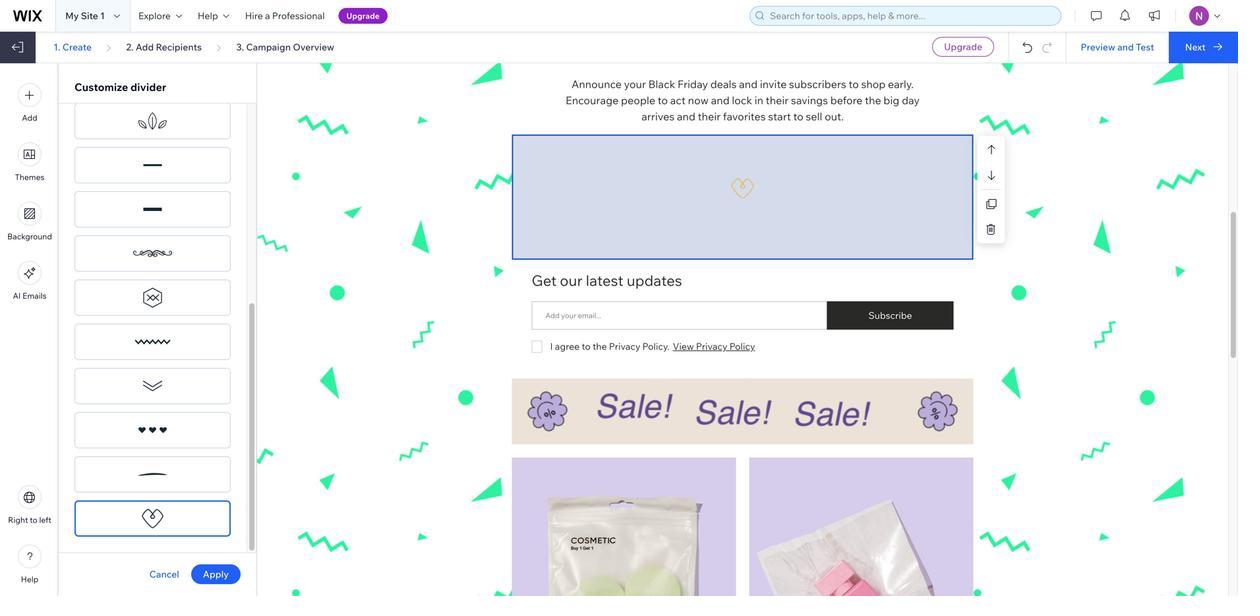 Task type: describe. For each thing, give the bounding box(es) containing it.
sell
[[806, 110, 822, 123]]

policy.
[[643, 341, 670, 352]]

preview
[[1081, 41, 1115, 53]]

your for add
[[561, 311, 576, 320]]

and down deals
[[711, 94, 730, 107]]

themes
[[15, 172, 44, 182]]

divider
[[131, 80, 166, 94]]

1 horizontal spatial help
[[198, 10, 218, 21]]

invite
[[760, 78, 787, 91]]

updates
[[627, 271, 682, 290]]

favorites
[[723, 110, 766, 123]]

2.
[[126, 41, 134, 53]]

explore
[[138, 10, 171, 21]]

1.
[[54, 41, 60, 53]]

deals
[[710, 78, 737, 91]]

apply button
[[191, 564, 241, 584]]

ai emails button
[[13, 261, 47, 301]]

add inside 2. add recipients link
[[136, 41, 154, 53]]

add for add your email...
[[546, 311, 560, 320]]

and left test
[[1118, 41, 1134, 53]]

act
[[670, 94, 686, 107]]

get
[[532, 271, 557, 290]]

right to left
[[8, 515, 51, 525]]

emails
[[22, 291, 47, 301]]

cancel button
[[149, 568, 179, 580]]

your for announce
[[624, 78, 646, 91]]

encourage
[[566, 94, 619, 107]]

0 horizontal spatial the
[[593, 341, 607, 352]]

hire a professional
[[245, 10, 325, 21]]

0 horizontal spatial upgrade button
[[339, 8, 388, 24]]

1
[[100, 10, 105, 21]]

1. create link
[[54, 41, 92, 53]]

friday
[[678, 78, 708, 91]]

our
[[560, 271, 583, 290]]

2 privacy from the left
[[696, 341, 728, 352]]

left
[[39, 515, 51, 525]]

i agree to the privacy policy. link
[[550, 341, 670, 352]]

big
[[884, 94, 900, 107]]

to left sell
[[793, 110, 804, 123]]

early.
[[888, 78, 914, 91]]

create
[[62, 41, 92, 53]]

customize divider
[[75, 80, 166, 94]]

customize
[[75, 80, 128, 94]]

1 vertical spatial upgrade button
[[932, 37, 994, 57]]

subscribers
[[789, 78, 846, 91]]

and up lock
[[739, 78, 758, 91]]

hire a professional link
[[237, 0, 333, 32]]

1. create
[[54, 41, 92, 53]]

ai emails
[[13, 291, 47, 301]]

and down act
[[677, 110, 696, 123]]

shop
[[861, 78, 886, 91]]

background
[[7, 231, 52, 241]]

Search for tools, apps, help & more... field
[[766, 7, 1057, 25]]

0 horizontal spatial their
[[698, 110, 721, 123]]

i
[[550, 341, 553, 352]]

email...
[[578, 311, 602, 320]]

1 vertical spatial help button
[[18, 545, 42, 584]]

right to left button
[[8, 485, 51, 525]]

themes button
[[15, 142, 44, 182]]

2. add recipients link
[[126, 41, 202, 53]]



Task type: vqa. For each thing, say whether or not it's contained in the screenshot.
Sidebar "element"
no



Task type: locate. For each thing, give the bounding box(es) containing it.
0 horizontal spatial your
[[561, 311, 576, 320]]

black
[[648, 78, 675, 91]]

next
[[1185, 41, 1206, 53]]

0 vertical spatial upgrade button
[[339, 8, 388, 24]]

apply
[[203, 568, 229, 580]]

1 vertical spatial help
[[21, 574, 38, 584]]

announce your black friday deals and invite subscribers to shop early. encourage people to act now and lock in their savings before the big day arrives and their favorites start to sell out.
[[566, 78, 922, 123]]

0 horizontal spatial help
[[21, 574, 38, 584]]

3. campaign overview link
[[236, 41, 334, 53]]

the
[[865, 94, 881, 107], [593, 341, 607, 352]]

add your email...
[[546, 311, 602, 320]]

help button
[[190, 0, 237, 32], [18, 545, 42, 584]]

the inside announce your black friday deals and invite subscribers to shop early. encourage people to act now and lock in their savings before the big day arrives and their favorites start to sell out.
[[865, 94, 881, 107]]

preview and test
[[1081, 41, 1154, 53]]

help button down right to left on the left bottom of page
[[18, 545, 42, 584]]

add up i
[[546, 311, 560, 320]]

0 horizontal spatial upgrade
[[347, 11, 380, 21]]

and
[[1118, 41, 1134, 53], [739, 78, 758, 91], [711, 94, 730, 107], [677, 110, 696, 123]]

your up people
[[624, 78, 646, 91]]

help button left hire
[[190, 0, 237, 32]]

2 horizontal spatial add
[[546, 311, 560, 320]]

3. campaign overview
[[236, 41, 334, 53]]

1 horizontal spatial privacy
[[696, 341, 728, 352]]

upgrade for the left 'upgrade' button
[[347, 11, 380, 21]]

help
[[198, 10, 218, 21], [21, 574, 38, 584]]

add button
[[18, 83, 42, 123]]

privacy
[[609, 341, 640, 352], [696, 341, 728, 352]]

the down shop
[[865, 94, 881, 107]]

1 horizontal spatial help button
[[190, 0, 237, 32]]

to up before
[[849, 78, 859, 91]]

0 horizontal spatial privacy
[[609, 341, 640, 352]]

cancel
[[149, 568, 179, 580]]

now
[[688, 94, 709, 107]]

view privacy policy link
[[673, 341, 755, 352]]

get our latest updates
[[532, 271, 682, 290]]

arrives
[[642, 110, 675, 123]]

out.
[[825, 110, 844, 123]]

0 vertical spatial their
[[766, 94, 789, 107]]

your inside announce your black friday deals and invite subscribers to shop early. encourage people to act now and lock in their savings before the big day arrives and their favorites start to sell out.
[[624, 78, 646, 91]]

background button
[[7, 202, 52, 241]]

campaign
[[246, 41, 291, 53]]

day
[[902, 94, 920, 107]]

to left act
[[658, 94, 668, 107]]

2 vertical spatial add
[[546, 311, 560, 320]]

overview
[[293, 41, 334, 53]]

0 vertical spatial your
[[624, 78, 646, 91]]

their down now
[[698, 110, 721, 123]]

0 vertical spatial add
[[136, 41, 154, 53]]

test
[[1136, 41, 1154, 53]]

subscribe
[[869, 310, 912, 321]]

1 horizontal spatial upgrade button
[[932, 37, 994, 57]]

upgrade down search for tools, apps, help & more... field
[[944, 41, 982, 52]]

3.
[[236, 41, 244, 53]]

to
[[849, 78, 859, 91], [658, 94, 668, 107], [793, 110, 804, 123], [582, 341, 591, 352], [30, 515, 37, 525]]

ai
[[13, 291, 21, 301]]

upgrade button
[[339, 8, 388, 24], [932, 37, 994, 57]]

1 horizontal spatial upgrade
[[944, 41, 982, 52]]

hire
[[245, 10, 263, 21]]

help up recipients
[[198, 10, 218, 21]]

1 vertical spatial add
[[22, 113, 37, 123]]

1 horizontal spatial the
[[865, 94, 881, 107]]

upgrade right professional
[[347, 11, 380, 21]]

your left 'email...'
[[561, 311, 576, 320]]

right
[[8, 515, 28, 525]]

people
[[621, 94, 655, 107]]

to left left
[[30, 515, 37, 525]]

policy
[[730, 341, 755, 352]]

upgrade button down search for tools, apps, help & more... field
[[932, 37, 994, 57]]

add
[[136, 41, 154, 53], [22, 113, 37, 123], [546, 311, 560, 320]]

upgrade button right professional
[[339, 8, 388, 24]]

1 vertical spatial your
[[561, 311, 576, 320]]

0 vertical spatial the
[[865, 94, 881, 107]]

the down 'email...'
[[593, 341, 607, 352]]

my
[[65, 10, 79, 21]]

help down right to left on the left bottom of page
[[21, 574, 38, 584]]

site
[[81, 10, 98, 21]]

0 vertical spatial help button
[[190, 0, 237, 32]]

your
[[624, 78, 646, 91], [561, 311, 576, 320]]

in
[[755, 94, 763, 107]]

0 vertical spatial upgrade
[[347, 11, 380, 21]]

add for add
[[22, 113, 37, 123]]

to right agree
[[582, 341, 591, 352]]

before
[[830, 94, 863, 107]]

savings
[[791, 94, 828, 107]]

upgrade
[[347, 11, 380, 21], [944, 41, 982, 52]]

their
[[766, 94, 789, 107], [698, 110, 721, 123]]

privacy left the 'policy.'
[[609, 341, 640, 352]]

0 vertical spatial help
[[198, 10, 218, 21]]

announce
[[572, 78, 622, 91]]

1 horizontal spatial your
[[624, 78, 646, 91]]

agree
[[555, 341, 580, 352]]

lock
[[732, 94, 752, 107]]

add up the themes button
[[22, 113, 37, 123]]

their up start
[[766, 94, 789, 107]]

1 horizontal spatial add
[[136, 41, 154, 53]]

start
[[768, 110, 791, 123]]

2. add recipients
[[126, 41, 202, 53]]

0 horizontal spatial add
[[22, 113, 37, 123]]

add inside add button
[[22, 113, 37, 123]]

add right 2.
[[136, 41, 154, 53]]

to inside button
[[30, 515, 37, 525]]

1 vertical spatial the
[[593, 341, 607, 352]]

i agree to the privacy policy. view privacy policy
[[550, 341, 755, 352]]

1 vertical spatial upgrade
[[944, 41, 982, 52]]

upgrade for the bottommost 'upgrade' button
[[944, 41, 982, 52]]

1 privacy from the left
[[609, 341, 640, 352]]

0 horizontal spatial help button
[[18, 545, 42, 584]]

privacy right the view
[[696, 341, 728, 352]]

view
[[673, 341, 694, 352]]

add your email... link
[[546, 311, 602, 320]]

recipients
[[156, 41, 202, 53]]

professional
[[272, 10, 325, 21]]

a
[[265, 10, 270, 21]]

1 horizontal spatial their
[[766, 94, 789, 107]]

next button
[[1169, 32, 1238, 63]]

1 vertical spatial their
[[698, 110, 721, 123]]

my site 1
[[65, 10, 105, 21]]

latest
[[586, 271, 624, 290]]



